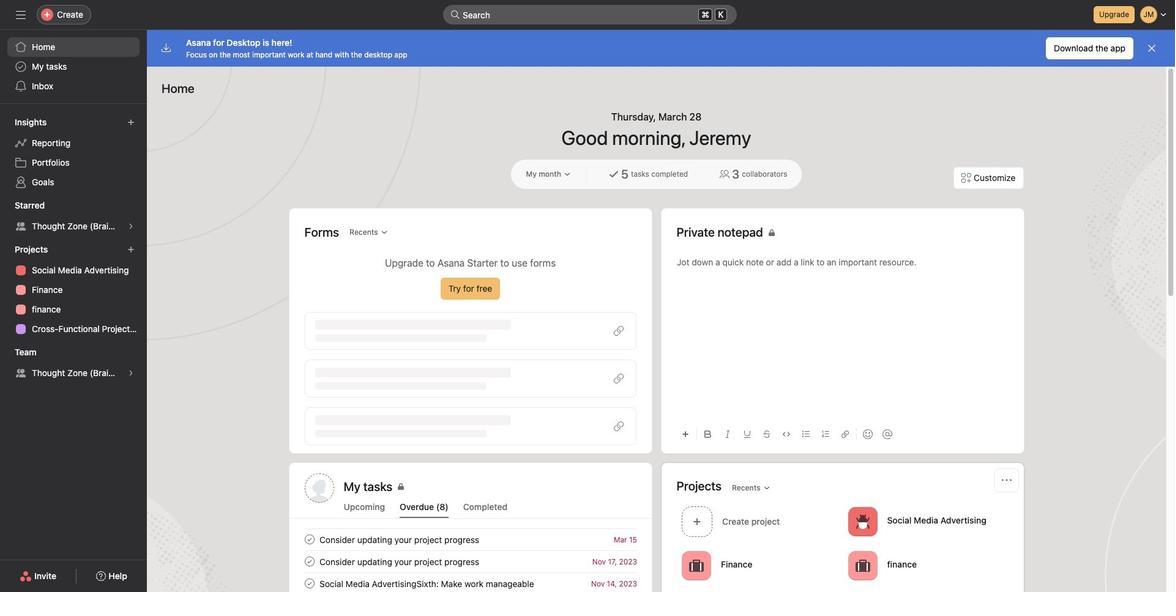 Task type: describe. For each thing, give the bounding box(es) containing it.
see details, thought zone (brainstorm space) image
[[127, 370, 135, 377]]

2 mark complete image from the top
[[302, 577, 317, 591]]

teams element
[[0, 342, 147, 386]]

dismiss image
[[1147, 43, 1157, 53]]

starred element
[[0, 195, 147, 239]]

projects element
[[0, 239, 147, 342]]

italics image
[[724, 431, 731, 438]]

code image
[[783, 431, 790, 438]]

bug image
[[855, 514, 870, 529]]

insert an object image
[[682, 431, 689, 438]]

strikethrough image
[[763, 431, 770, 438]]

at mention image
[[882, 430, 892, 439]]

new insights image
[[127, 119, 135, 126]]

briefcase image
[[855, 559, 870, 573]]

insights element
[[0, 111, 147, 195]]

see details, thought zone (brainstorm space) image
[[127, 223, 135, 230]]

briefcase image
[[689, 559, 704, 573]]

link image
[[841, 431, 849, 438]]

new project or portfolio image
[[127, 246, 135, 253]]



Task type: locate. For each thing, give the bounding box(es) containing it.
mark complete image
[[302, 555, 317, 569]]

1 vertical spatial mark complete checkbox
[[302, 577, 317, 591]]

mark complete image down mark complete icon
[[302, 577, 317, 591]]

bulleted list image
[[802, 431, 810, 438]]

0 vertical spatial mark complete image
[[302, 533, 317, 547]]

None field
[[443, 5, 737, 24]]

Mark complete checkbox
[[302, 555, 317, 569]]

list item
[[677, 503, 843, 540], [290, 529, 652, 551], [290, 551, 652, 573], [290, 573, 652, 593]]

Search tasks, projects, and more text field
[[443, 5, 737, 24]]

2 mark complete checkbox from the top
[[302, 577, 317, 591]]

Mark complete checkbox
[[302, 533, 317, 547], [302, 577, 317, 591]]

1 vertical spatial mark complete image
[[302, 577, 317, 591]]

actions image
[[1002, 476, 1012, 485]]

toolbar
[[677, 421, 1008, 448]]

1 mark complete image from the top
[[302, 533, 317, 547]]

mark complete image up mark complete option
[[302, 533, 317, 547]]

mark complete checkbox down mark complete icon
[[302, 577, 317, 591]]

1 mark complete checkbox from the top
[[302, 533, 317, 547]]

global element
[[0, 30, 147, 103]]

mark complete checkbox up mark complete option
[[302, 533, 317, 547]]

0 vertical spatial mark complete checkbox
[[302, 533, 317, 547]]

add profile photo image
[[305, 474, 334, 503]]

prominent image
[[451, 10, 460, 20]]

mark complete image
[[302, 533, 317, 547], [302, 577, 317, 591]]

hide sidebar image
[[16, 10, 26, 20]]

numbered list image
[[822, 431, 829, 438]]

underline image
[[743, 431, 751, 438]]

bold image
[[704, 431, 712, 438]]



Task type: vqa. For each thing, say whether or not it's contained in the screenshot.
Task Name text box within Test Two cell
no



